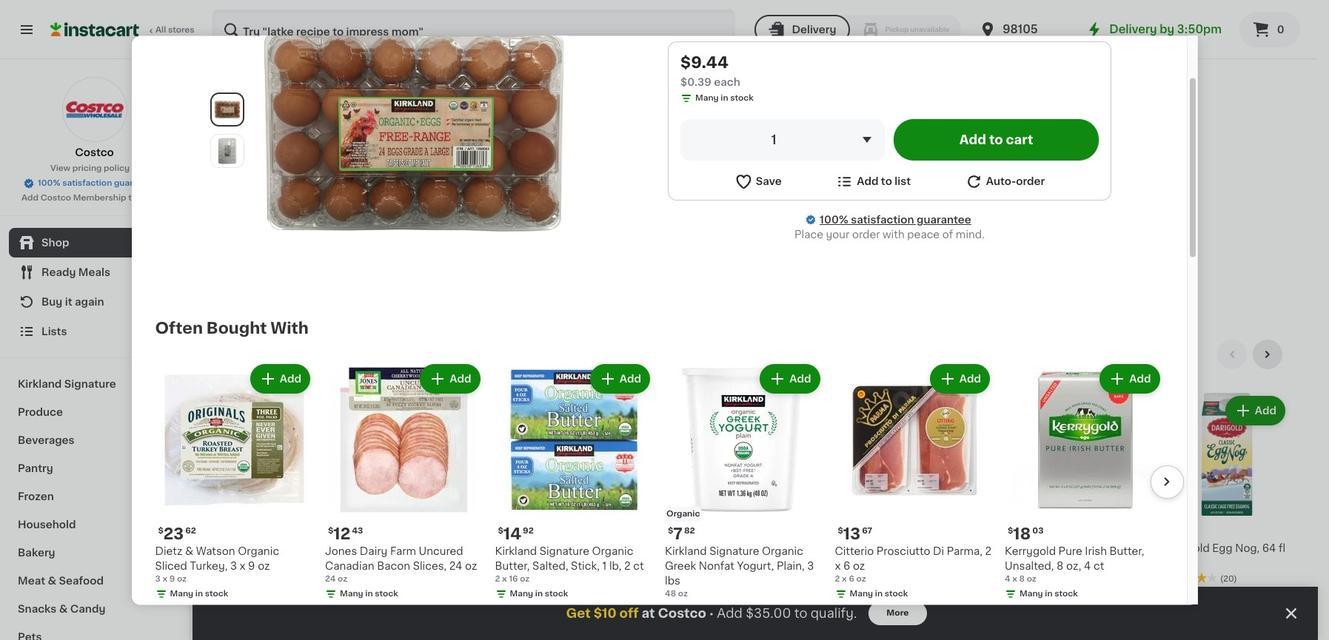 Task type: vqa. For each thing, say whether or not it's contained in the screenshot.
Dairy in the the Kirkland Signature Organic Non-Dairy Oat Beverage, 32 oz, 6 count
yes



Task type: locate. For each thing, give the bounding box(es) containing it.
gallon, down the jones at the left of the page
[[291, 558, 327, 569]]

1 vertical spatial 100% satisfaction guarantee
[[820, 215, 971, 225]]

0 vertical spatial order
[[1016, 177, 1045, 187]]

$ 13 67 for kirkland signature organic non-dairy oat beverage, 32 oz, 6 count
[[495, 524, 529, 539]]

None search field
[[212, 9, 736, 50]]

many in stock for kirkland signature a2 organic whole milk, half gallon, 4 ct
[[911, 602, 969, 610]]

stock down kirkland signature whole milk, 1 gallon, 2 ct 2 x 1 gal at the left bottom
[[272, 602, 295, 610]]

0 horizontal spatial order
[[852, 230, 880, 240]]

organic
[[493, 507, 527, 515], [763, 507, 796, 515], [1032, 507, 1066, 515], [667, 511, 700, 519], [238, 547, 279, 557], [592, 547, 634, 557], [762, 547, 803, 557], [492, 558, 533, 569], [761, 558, 803, 569], [896, 558, 938, 569], [1031, 558, 1072, 569]]

& left candy
[[59, 604, 68, 615]]

again
[[75, 297, 104, 307]]

many in stock for dietz & watson organic sliced turkey, 3 x 9 oz
[[170, 591, 228, 599]]

kirkland for kirkland signature organic 1% low fat milk, half gallon, 4 ct
[[761, 544, 803, 554]]

0 horizontal spatial 32
[[506, 587, 517, 595]]

7 for kirkland
[[365, 524, 375, 539]]

0 vertical spatial 32
[[546, 573, 559, 584]]

2 left the a2
[[985, 547, 992, 557]]

$ inside $ 7 82
[[668, 528, 673, 536]]

fl down kerrygold pure irish butter, unsalted, 8 oz, 4 ct 4 x 8 oz
[[1057, 588, 1064, 598]]

half down plain,
[[788, 573, 809, 584]]

snacks & candy link
[[9, 595, 180, 624]]

24 down "unsalted,"
[[1031, 587, 1042, 595]]

ct down chocolate,
[[1100, 588, 1110, 598]]

organic inside "dietz & watson organic sliced turkey, 3 x 9 oz 3 x 9 oz"
[[238, 547, 279, 557]]

1 horizontal spatial whole
[[940, 558, 973, 569]]

stock inside button
[[668, 0, 692, 8]]

oz inside kirkland signature organic butter, salted, stick, 1 lb, 2 ct 2 x 16 oz
[[520, 576, 530, 584]]

1 horizontal spatial 100% satisfaction guarantee
[[820, 215, 971, 225]]

many in stock down the 0.5
[[911, 602, 969, 610]]

$35.00
[[746, 608, 791, 620]]

1 horizontal spatial count
[[492, 588, 522, 598]]

ct up 18-
[[633, 562, 644, 572]]

whole inside kirkland signature whole milk, 1 gallon, 2 ct 2 x 1 gal
[[222, 558, 255, 569]]

1 up the save
[[771, 134, 777, 146]]

milk, down the a2
[[976, 558, 999, 569]]

butter, for 18
[[1110, 547, 1145, 557]]

kirkland signature link
[[9, 370, 180, 398]]

satisfaction inside button
[[62, 179, 112, 187]]

2%
[[454, 544, 470, 554], [689, 544, 705, 554], [1075, 558, 1091, 569]]

kirkland inside kirkland signature a2 organic whole milk, half gallon, 4 ct 4 x 0.5 gal
[[896, 544, 938, 554]]

item carousel region containing 23
[[134, 355, 1184, 625]]

32
[[546, 573, 559, 584], [506, 587, 517, 595]]

100% up your
[[820, 215, 849, 225]]

oz
[[1166, 558, 1178, 569], [258, 562, 270, 572], [465, 562, 477, 572], [853, 562, 865, 572], [177, 576, 187, 584], [338, 576, 347, 584], [520, 576, 530, 584], [857, 576, 866, 584], [1027, 576, 1037, 584], [519, 587, 528, 595], [660, 587, 669, 595], [1071, 587, 1081, 595], [1187, 587, 1197, 595], [678, 591, 688, 599]]

mind.
[[956, 230, 985, 240]]

1%
[[805, 558, 819, 569]]

0 vertical spatial 18
[[1013, 527, 1031, 542]]

4 down irish
[[1084, 562, 1091, 572]]

1 half from the left
[[788, 573, 809, 584]]

0 vertical spatial 100% satisfaction guarantee
[[38, 179, 157, 187]]

view left all
[[1118, 350, 1144, 360]]

many for darigold fit 2% chocolate milk, 8 fl oz, 18-count
[[641, 602, 665, 610]]

stock down kerrygold pure irish butter, unsalted, 8 oz, 4 ct 4 x 8 oz
[[1055, 591, 1078, 599]]

100% satisfaction guarantee down view pricing policy link
[[38, 179, 157, 187]]

1 vertical spatial dairy
[[562, 558, 590, 569]]

1 whole from the left
[[222, 558, 255, 569]]

many for jones dairy farm uncured canadian bacon slices, 24 oz
[[340, 591, 363, 599]]

add button for citterio prosciutto di parma, 2 x 6 oz
[[932, 366, 989, 393]]

0 vertical spatial 100%
[[38, 179, 60, 187]]

gallon, inside kirkland signature a2 organic whole milk, half gallon, 4 ct 4 x 0.5 gal
[[920, 573, 956, 584]]

stock down salted,
[[545, 591, 568, 599]]

item carousel region
[[606, 0, 1102, 13], [222, 44, 1289, 328], [222, 340, 1289, 635], [134, 355, 1184, 625]]

organic inside $ 22 kirkland signature organic 2% reduced fat milk, chocolate, 8.25 fl oz, 24 ct
[[1031, 558, 1072, 569]]

chocolate,
[[1076, 573, 1133, 584]]

100% satisfaction guarantee
[[38, 179, 157, 187], [820, 215, 971, 225]]

nog,
[[1235, 544, 1260, 554]]

signature inside kirkland signature organic 1% low fat milk, half gallon, 4 ct
[[806, 544, 856, 554]]

ct down citterio
[[860, 573, 871, 584]]

gallon, down low
[[812, 573, 848, 584]]

butter, up beverage, at the bottom of the page
[[495, 562, 530, 572]]

uncured
[[419, 547, 463, 557]]

0 vertical spatial &
[[185, 547, 193, 557]]

many for kirkland signature organic 2% reduced fat milk, chocolate, 8.25 fl oz, 24 ct
[[1046, 602, 1069, 610]]

3:50pm
[[1177, 24, 1222, 35]]

many in stock down 24 x 8.25 oz
[[1046, 602, 1104, 610]]

67 for citterio prosciutto di parma, 2 x 6 oz
[[862, 528, 873, 536]]

stock down each
[[730, 94, 754, 102]]

many in stock for kerrygold pure irish butter, unsalted, 8 oz, 4 ct
[[1020, 591, 1078, 599]]

in
[[659, 0, 666, 8], [721, 94, 728, 102], [195, 591, 203, 599], [365, 591, 373, 599], [535, 591, 543, 599], [875, 591, 883, 599], [1045, 591, 1053, 599], [262, 602, 270, 610], [397, 602, 405, 610], [532, 602, 540, 610], [667, 602, 674, 610], [802, 602, 809, 610], [936, 602, 944, 610], [1071, 602, 1079, 610], [1206, 602, 1214, 610], [705, 605, 713, 614]]

fat inside $ 22 kirkland signature organic 2% reduced fat milk, chocolate, 8.25 fl oz, 24 ct
[[1031, 573, 1047, 584]]

kirkland signature organic non-dairy oat beverage, 32 oz, 6 count
[[492, 544, 612, 598]]

6 down stick,
[[580, 573, 587, 584]]

1 vertical spatial $ 14 92
[[498, 527, 534, 542]]

darigold for darigold egg nog, 64 fl oz
[[1166, 544, 1210, 554]]

many in stock down bacon
[[372, 602, 430, 610]]

0 horizontal spatial view
[[50, 164, 70, 173]]

count
[[405, 573, 435, 584], [643, 573, 673, 584], [492, 588, 522, 598]]

18
[[1013, 527, 1031, 542], [627, 587, 636, 595]]

stock right •
[[715, 605, 738, 614]]

1 horizontal spatial 3
[[230, 562, 237, 572]]

many for kirkland signature whole milk, 1 gallon, 2 ct
[[237, 602, 260, 610]]

milk, inside kirkland signature organic 1% low fat milk, half gallon, 4 ct
[[761, 573, 785, 584]]

greek
[[665, 562, 696, 572]]

kirkland signature whole milk, 1 gallon, 2 ct 2 x 1 gal
[[222, 544, 336, 595]]

1 horizontal spatial gal
[[376, 587, 389, 595]]

delivery inside button
[[792, 24, 837, 35]]

dairy up bacon
[[360, 547, 388, 557]]

stock for kirkland signature organic non-dairy oat beverage, 32 oz, 6 count
[[542, 602, 565, 610]]

many in stock up $9.44
[[633, 0, 692, 8]]

9 down sliced
[[169, 576, 175, 584]]

8.25 down "unsalted,"
[[1031, 588, 1054, 598]]

get
[[566, 608, 591, 620]]

oz, up treatment tracker modal dialog
[[729, 558, 744, 569]]

item carousel region containing eggs
[[222, 44, 1289, 328]]

kirkland for kirkland signature
[[18, 379, 62, 390]]

1 horizontal spatial dairy
[[562, 558, 590, 569]]

oz inside darigold egg nog, 64 fl oz
[[1166, 558, 1178, 569]]

in for kirkland signature organic 1% low fat milk, half gallon, 4 ct
[[802, 602, 809, 610]]

signature for kirkland signature organic non-dairy oat beverage, 32 oz, 6 count
[[536, 544, 586, 554]]

0 vertical spatial dairy
[[360, 547, 388, 557]]

13 up citterio
[[843, 527, 861, 542]]

1 inside field
[[771, 134, 777, 146]]

67 button
[[761, 97, 884, 319]]

1 vertical spatial &
[[48, 576, 56, 587]]

2 darigold from the left
[[1166, 544, 1210, 554]]

1 horizontal spatial darigold
[[1166, 544, 1210, 554]]

0 vertical spatial butter,
[[1110, 547, 1145, 557]]

many in stock inside button
[[633, 0, 692, 8]]

dairy
[[360, 547, 388, 557], [562, 558, 590, 569]]

$ 6 21
[[360, 227, 387, 243]]

slices,
[[413, 562, 447, 572]]

gal right the 0.5
[[926, 587, 939, 595]]

4 down citterio
[[851, 573, 858, 584]]

costco link
[[62, 77, 127, 160]]

ct down parma,
[[968, 573, 979, 584]]

& for meat
[[48, 576, 56, 587]]

kirkland inside 'link'
[[18, 379, 62, 390]]

count down 16
[[492, 588, 522, 598]]

satisfaction down pricing
[[62, 179, 112, 187]]

stock for citterio prosciutto di parma, 2 x 6 oz
[[885, 591, 908, 599]]

canadian
[[325, 562, 374, 572]]

0 horizontal spatial costco
[[41, 194, 71, 202]]

many for kerrygold pure irish butter, unsalted, 8 oz, 4 ct
[[1020, 591, 1043, 599]]

0 horizontal spatial butter,
[[495, 562, 530, 572]]

many for kirkland signature a2 organic whole milk, half gallon, 4 ct
[[911, 602, 934, 610]]

2 down bacon
[[396, 573, 402, 584]]

many in stock down "unsalted,"
[[1020, 591, 1078, 599]]

in for kirkland signature organic greek nonfat yogurt, plain, 3 lbs
[[705, 605, 713, 614]]

3 down sliced
[[155, 576, 161, 584]]

2 horizontal spatial gal
[[926, 587, 939, 595]]

many in stock
[[633, 0, 692, 8], [695, 94, 754, 102], [170, 591, 228, 599], [340, 591, 398, 599], [510, 591, 568, 599], [850, 591, 908, 599], [1020, 591, 1078, 599], [237, 602, 295, 610], [372, 602, 430, 610], [507, 602, 565, 610], [641, 602, 700, 610], [776, 602, 835, 610], [911, 602, 969, 610], [1046, 602, 1104, 610], [1181, 602, 1239, 610], [680, 605, 738, 614]]

0 horizontal spatial darigold
[[627, 544, 671, 554]]

2/64
[[1166, 587, 1185, 595]]

milk, down yogurt,
[[761, 573, 785, 584]]

di
[[933, 547, 944, 557]]

plain,
[[777, 562, 805, 572]]

many in stock down turkey,
[[170, 591, 228, 599]]

&
[[185, 547, 193, 557], [48, 576, 56, 587], [59, 604, 68, 615]]

costco down 48 at the right bottom
[[658, 608, 706, 620]]

gal inside kirkland signature a2 organic whole milk, half gallon, 4 ct 4 x 0.5 gal
[[926, 587, 939, 595]]

1 horizontal spatial reduced
[[1093, 558, 1141, 569]]

signature inside kirkland signature organic butter, salted, stick, 1 lb, 2 ct 2 x 16 oz
[[540, 547, 589, 557]]

save button
[[734, 173, 782, 191]]

1 darigold from the left
[[627, 544, 671, 554]]

auto-order
[[986, 177, 1045, 187]]

0 horizontal spatial 100%
[[38, 179, 60, 187]]

0 horizontal spatial fat
[[407, 558, 423, 569]]

oz, down stick,
[[562, 573, 577, 584]]

0 vertical spatial 9
[[248, 562, 255, 572]]

2% inside darigold fit 2% chocolate milk, 8 fl oz, 18-count 18 x 8 fl oz
[[689, 544, 705, 554]]

dairy left oat
[[562, 558, 590, 569]]

32 inside kirkland signature organic non-dairy oat beverage, 32 oz, 6 count
[[546, 573, 559, 584]]

eggs kirkland signature kirkland signature organic free range eggs, 2 dozen hero image
[[260, 0, 568, 284]]

1 vertical spatial 9
[[169, 576, 175, 584]]

03
[[1033, 528, 1044, 536]]

1 horizontal spatial &
[[59, 604, 68, 615]]

butter, inside kerrygold pure irish butter, unsalted, 8 oz, 4 ct 4 x 8 oz
[[1110, 547, 1145, 557]]

darigold down 83
[[1166, 544, 1210, 554]]

0 horizontal spatial reduced
[[357, 558, 404, 569]]

0 vertical spatial view
[[50, 164, 70, 173]]

signature for kirkland signature organic 1% low fat milk, half gallon, 4 ct
[[806, 544, 856, 554]]

2 horizontal spatial costco
[[658, 608, 706, 620]]

2 whole from the left
[[940, 558, 973, 569]]

add button for kirkland signature whole milk, 1 gallon, 2 ct
[[283, 398, 341, 424]]

seafood
[[59, 576, 104, 587]]

100% up add costco membership to save
[[38, 179, 60, 187]]

& right meat
[[48, 576, 56, 587]]

x inside kirkland signature a2 organic whole milk, half gallon, 4 ct 4 x 0.5 gal
[[904, 587, 909, 595]]

stick,
[[571, 562, 600, 572]]

to
[[989, 134, 1003, 146], [881, 177, 892, 187], [128, 194, 137, 202], [794, 608, 808, 620]]

1 horizontal spatial 18
[[1013, 527, 1031, 542]]

gallon, inside kirkland signature organic 1% low fat milk, half gallon, 4 ct
[[812, 573, 848, 584]]

unsalted,
[[1005, 562, 1054, 572]]

24 down "uncured"
[[449, 562, 462, 572]]

darigold up the chocolate
[[627, 544, 671, 554]]

buy it again
[[41, 297, 104, 307]]

parma,
[[947, 547, 983, 557]]

kirkland signature organic butter, salted, stick, 1 lb, 2 ct 2 x 16 oz
[[495, 547, 644, 584]]

dietz & watson organic sliced turkey, 3 x 9 oz 3 x 9 oz
[[155, 547, 279, 584]]

add button for kirkland signature organic greek nonfat yogurt, plain, 3 lbs
[[762, 366, 819, 393]]

2 vertical spatial &
[[59, 604, 68, 615]]

& inside 'link'
[[59, 604, 68, 615]]

stock up $9.44
[[668, 0, 692, 8]]

darigold inside darigold egg nog, 64 fl oz
[[1166, 544, 1210, 554]]

many for citterio prosciutto di parma, 2 x 6 oz
[[850, 591, 873, 599]]

shop
[[41, 238, 69, 248]]

0 horizontal spatial dairy
[[360, 547, 388, 557]]

many for kirkland signature organic greek nonfat yogurt, plain, 3 lbs
[[680, 605, 703, 614]]

2 horizontal spatial 2%
[[1075, 558, 1091, 569]]

gal inside $ 7 kirkland signature 2% reduced fat milk, 1 gallon, 2 count 2 x 1 gal
[[376, 587, 389, 595]]

7
[[365, 524, 375, 539], [673, 527, 683, 542]]

stock for kerrygold pure irish butter, unsalted, 8 oz, 4 ct
[[1055, 591, 1078, 599]]

darigold egg nog, 64 fl oz
[[1166, 544, 1286, 569]]

2 vertical spatial costco
[[658, 608, 706, 620]]

signature for kirkland signature organic butter, salted, stick, 1 lb, 2 ct 2 x 16 oz
[[540, 547, 589, 557]]

milk, down fit at the bottom right
[[683, 558, 707, 569]]

0 horizontal spatial 67
[[519, 524, 529, 532]]

1 horizontal spatial 9
[[248, 562, 255, 572]]

signature for kirkland signature
[[64, 379, 116, 390]]

1 reduced from the left
[[357, 558, 404, 569]]

$17.40 element
[[896, 522, 1019, 541]]

in for kirkland signature organic butter, salted, stick, 1 lb, 2 ct
[[535, 591, 543, 599]]

0 horizontal spatial delivery
[[792, 24, 837, 35]]

butter, inside kirkland signature organic butter, salted, stick, 1 lb, 2 ct 2 x 16 oz
[[495, 562, 530, 572]]

1 horizontal spatial 7
[[673, 527, 683, 542]]

shop link
[[9, 228, 180, 258]]

0 vertical spatial satisfaction
[[62, 179, 112, 187]]

1 horizontal spatial half
[[896, 573, 917, 584]]

7 left the 82
[[673, 527, 683, 542]]

32 down salted,
[[546, 573, 559, 584]]

$ 13 67
[[495, 524, 529, 539], [838, 527, 873, 542]]

to left cart
[[989, 134, 1003, 146]]

0 horizontal spatial $ 13 67
[[495, 524, 529, 539]]

many in stock for citterio prosciutto di parma, 2 x 6 oz
[[850, 591, 908, 599]]

0 horizontal spatial count
[[405, 573, 435, 584]]

signature inside kirkland signature whole milk, 1 gallon, 2 ct 2 x 1 gal
[[267, 544, 317, 554]]

off
[[620, 608, 639, 620]]

$ 13 67 for citterio prosciutto di parma, 2 x 6 oz
[[838, 527, 873, 542]]

1 horizontal spatial 2%
[[689, 544, 705, 554]]

view pricing policy link
[[50, 163, 139, 175]]

0 horizontal spatial 100% satisfaction guarantee
[[38, 179, 157, 187]]

2 down low
[[835, 576, 840, 584]]

oz, inside kerrygold pure irish butter, unsalted, 8 oz, 4 ct 4 x 8 oz
[[1066, 562, 1082, 572]]

milk, inside $ 7 kirkland signature 2% reduced fat milk, 1 gallon, 2 count 2 x 1 gal
[[426, 558, 450, 569]]

16
[[509, 576, 518, 584]]

organic inside kirkland signature organic non-dairy oat beverage, 32 oz, 6 count
[[492, 558, 533, 569]]

2 half from the left
[[896, 573, 917, 584]]

1 horizontal spatial 67
[[789, 228, 799, 236]]

fl
[[1279, 544, 1286, 554], [719, 558, 726, 569], [652, 587, 658, 595], [1057, 588, 1064, 598]]

darigold inside darigold fit 2% chocolate milk, 8 fl oz, 18-count 18 x 8 fl oz
[[627, 544, 671, 554]]

2 horizontal spatial 3
[[807, 562, 814, 572]]

$ inside $ 12 43
[[328, 528, 334, 536]]

view inside popup button
[[1118, 350, 1144, 360]]

milk, inside $ 22 kirkland signature organic 2% reduced fat milk, chocolate, 8.25 fl oz, 24 ct
[[1050, 573, 1074, 584]]

18 left 03
[[1013, 527, 1031, 542]]

many in stock down canadian
[[340, 591, 398, 599]]

add button for kerrygold pure irish butter, unsalted, 8 oz, 4 ct
[[1101, 366, 1159, 393]]

1 horizontal spatial costco
[[75, 147, 114, 158]]

0 horizontal spatial whole
[[222, 558, 255, 569]]

many in stock down kirkland signature whole milk, 1 gallon, 2 ct 2 x 1 gal at the left bottom
[[237, 602, 295, 610]]

kirkland inside kirkland signature organic 1% low fat milk, half gallon, 4 ct
[[761, 544, 803, 554]]

6
[[365, 227, 376, 243], [844, 562, 850, 572], [580, 573, 587, 584], [849, 576, 855, 584], [492, 587, 497, 595]]

$ 13 67 up beverage, at the bottom of the page
[[495, 524, 529, 539]]

2/64 oz
[[1166, 587, 1197, 595]]

many for kirkland signature organic butter, salted, stick, 1 lb, 2 ct
[[510, 591, 533, 599]]

to inside add to cart button
[[989, 134, 1003, 146]]

13 for kirkland signature organic non-dairy oat beverage, 32 oz, 6 count
[[500, 524, 517, 539]]

reduced
[[357, 558, 404, 569], [1093, 558, 1141, 569]]

meat & seafood
[[18, 576, 104, 587]]

2 horizontal spatial fat
[[1031, 573, 1047, 584]]

1 horizontal spatial 13
[[843, 527, 861, 542]]

many in stock down 48 at the right bottom
[[641, 602, 700, 610]]

1 horizontal spatial 100%
[[820, 215, 849, 225]]

whole down parma,
[[940, 558, 973, 569]]

$0.39
[[681, 77, 712, 87]]

$8.70 element
[[222, 522, 345, 541]]

costco inside 'add costco membership to save' link
[[41, 194, 71, 202]]

stock left •
[[676, 602, 700, 610]]

policy
[[104, 164, 130, 173]]

& down 62
[[185, 547, 193, 557]]

whole
[[222, 558, 255, 569], [940, 558, 973, 569]]

many in stock down 6 x 32 oz
[[507, 602, 565, 610]]

2 gal from the left
[[376, 587, 389, 595]]

1 vertical spatial view
[[1118, 350, 1144, 360]]

signature inside $ 22 kirkland signature organic 2% reduced fat milk, chocolate, 8.25 fl oz, 24 ct
[[1075, 544, 1125, 554]]

in for kirkland signature organic non-dairy oat beverage, 32 oz, 6 count
[[532, 602, 540, 610]]

8.25
[[1050, 587, 1069, 595], [1031, 588, 1054, 598]]

1 horizontal spatial fat
[[846, 558, 862, 569]]

24 inside $ 22 kirkland signature organic 2% reduced fat milk, chocolate, 8.25 fl oz, 24 ct
[[1084, 588, 1097, 598]]

many in stock for kirkland signature organic 2% reduced fat milk, chocolate, 8.25 fl oz, 24 ct
[[1046, 602, 1104, 610]]

delivery by 3:50pm
[[1110, 24, 1222, 35]]

many in stock for kirkland signature organic non-dairy oat beverage, 32 oz, 6 count
[[507, 602, 565, 610]]

many for kirkland signature organic non-dairy oat beverage, 32 oz, 6 count
[[507, 602, 530, 610]]

signature for kirkland signature a2 organic whole milk, half gallon, 4 ct 4 x 0.5 gal
[[941, 544, 991, 554]]

meat
[[18, 576, 45, 587]]

2 reduced from the left
[[1093, 558, 1141, 569]]

fat down citterio
[[846, 558, 862, 569]]

1 field
[[681, 119, 885, 161]]

1 vertical spatial 18
[[627, 587, 636, 595]]

8 down pure
[[1057, 562, 1064, 572]]

stock for kirkland signature organic 1% low fat milk, half gallon, 4 ct
[[811, 602, 835, 610]]

8.25 inside $ 22 kirkland signature organic 2% reduced fat milk, chocolate, 8.25 fl oz, 24 ct
[[1031, 588, 1054, 598]]

add button for jones dairy farm uncured canadian bacon slices, 24 oz
[[422, 366, 479, 393]]

organic inside kirkland signature organic butter, salted, stick, 1 lb, 2 ct 2 x 16 oz
[[592, 547, 634, 557]]

1 horizontal spatial satisfaction
[[851, 215, 914, 225]]

0 horizontal spatial satisfaction
[[62, 179, 112, 187]]

0 vertical spatial costco
[[75, 147, 114, 158]]

stock for kirkland signature a2 organic whole milk, half gallon, 4 ct
[[946, 602, 969, 610]]

dietz
[[155, 547, 182, 557]]

kirkland inside kirkland signature whole milk, 1 gallon, 2 ct 2 x 1 gal
[[222, 544, 264, 554]]

1 horizontal spatial view
[[1118, 350, 1144, 360]]

dairy inside kirkland signature organic non-dairy oat beverage, 32 oz, 6 count
[[562, 558, 590, 569]]

1 horizontal spatial 32
[[546, 573, 559, 584]]

in for citterio prosciutto di parma, 2 x 6 oz
[[875, 591, 883, 599]]

2 horizontal spatial 67
[[862, 528, 873, 536]]

13 for citterio prosciutto di parma, 2 x 6 oz
[[843, 527, 861, 542]]

view pricing policy
[[50, 164, 130, 173]]

gal inside kirkland signature whole milk, 1 gallon, 2 ct 2 x 1 gal
[[242, 587, 254, 595]]

0 horizontal spatial 18
[[627, 587, 636, 595]]

half up the 0.5
[[896, 573, 917, 584]]

0 horizontal spatial guarantee
[[114, 179, 157, 187]]

2 horizontal spatial &
[[185, 547, 193, 557]]

stock for kirkland signature 2% reduced fat milk, 1 gallon, 2 count
[[407, 602, 430, 610]]

$ inside $ 7 kirkland signature 2% reduced fat milk, 1 gallon, 2 count 2 x 1 gal
[[360, 524, 365, 532]]

3 gal from the left
[[926, 587, 939, 595]]

lb,
[[609, 562, 622, 572]]

2
[[985, 547, 992, 557], [330, 558, 336, 569], [624, 562, 631, 572], [396, 573, 402, 584], [495, 576, 500, 584], [835, 576, 840, 584], [222, 587, 227, 595], [357, 587, 362, 595]]

fat inside kirkland signature organic 1% low fat milk, half gallon, 4 ct
[[846, 558, 862, 569]]

67 left your
[[789, 228, 799, 236]]

0 horizontal spatial half
[[788, 573, 809, 584]]

fat
[[407, 558, 423, 569], [846, 558, 862, 569], [1031, 573, 1047, 584]]

18 down 18-
[[627, 587, 636, 595]]

7 inside $ 7 kirkland signature 2% reduced fat milk, 1 gallon, 2 count 2 x 1 gal
[[365, 524, 375, 539]]

67 for kirkland signature organic non-dairy oat beverage, 32 oz, 6 count
[[519, 524, 529, 532]]

& inside "dietz & watson organic sliced turkey, 3 x 9 oz 3 x 9 oz"
[[185, 547, 193, 557]]

2 right lb,
[[624, 562, 631, 572]]

butter, right irish
[[1110, 547, 1145, 557]]

satisfaction up place your order with peace of mind.
[[851, 215, 914, 225]]

add button for kirkland signature organic 1% low fat milk, half gallon, 4 ct
[[823, 398, 880, 424]]

instacart logo image
[[50, 21, 139, 39]]

oz, down pure
[[1066, 562, 1082, 572]]

product group containing kirkland signature a2 organic whole milk, half gallon, 4 ct
[[896, 393, 1019, 615]]

$ 13 67 up citterio
[[838, 527, 873, 542]]

67 up beverage, at the bottom of the page
[[519, 524, 529, 532]]

oz inside kerrygold pure irish butter, unsalted, 8 oz, 4 ct 4 x 8 oz
[[1027, 576, 1037, 584]]

delivery for delivery
[[792, 24, 837, 35]]

100% satisfaction guarantee up with
[[820, 215, 971, 225]]

0 horizontal spatial 7
[[365, 524, 375, 539]]

oz, inside kirkland signature organic non-dairy oat beverage, 32 oz, 6 count
[[562, 573, 577, 584]]

kirkland inside kirkland signature organic greek nonfat yogurt, plain, 3 lbs 48 oz
[[665, 547, 707, 557]]

stock down bacon
[[375, 591, 398, 599]]

0 horizontal spatial 9
[[169, 576, 175, 584]]

many for kirkland signature 2% reduced fat milk, 1 gallon, 2 count
[[372, 602, 395, 610]]

auto-order button
[[965, 173, 1045, 191]]

1 horizontal spatial guarantee
[[917, 215, 971, 225]]

gallon, down bacon
[[357, 573, 393, 584]]

add button for kirkland signature organic 2% reduced fat milk, chocolate, 8.25 fl oz, 24 ct
[[1092, 398, 1149, 424]]

1 horizontal spatial delivery
[[1110, 24, 1157, 35]]

count down the chocolate
[[643, 573, 673, 584]]

0 horizontal spatial 2%
[[454, 544, 470, 554]]

1 gal from the left
[[242, 587, 254, 595]]

kirkland for kirkland signature organic greek nonfat yogurt, plain, 3 lbs 48 oz
[[665, 547, 707, 557]]

product group
[[222, 97, 345, 319], [357, 97, 480, 304], [492, 97, 615, 319], [627, 97, 749, 319], [761, 97, 884, 319], [155, 361, 313, 604], [325, 361, 483, 604], [495, 361, 653, 604], [665, 361, 823, 619], [835, 361, 993, 604], [1005, 361, 1163, 604], [222, 393, 345, 615], [357, 393, 480, 615], [492, 393, 615, 615], [627, 393, 749, 629], [761, 393, 884, 615], [896, 393, 1019, 615], [1031, 393, 1154, 615], [1166, 393, 1289, 629]]

to inside 'add costco membership to save' link
[[128, 194, 137, 202]]

0 horizontal spatial 13
[[500, 524, 517, 539]]

1 vertical spatial costco
[[41, 194, 71, 202]]

3 down watson
[[230, 562, 237, 572]]

•
[[709, 608, 714, 620]]

eggs
[[222, 50, 263, 66]]

1 horizontal spatial order
[[1016, 177, 1045, 187]]

prosciutto
[[877, 547, 931, 557]]

gallon, up the 0.5
[[920, 573, 956, 584]]

beverage,
[[492, 573, 544, 584]]

1 vertical spatial butter,
[[495, 562, 530, 572]]

1 vertical spatial satisfaction
[[851, 215, 914, 225]]

kirkland for kirkland signature whole milk, 1 gallon, 2 ct 2 x 1 gal
[[222, 544, 264, 554]]

order
[[1016, 177, 1045, 187], [852, 230, 880, 240]]

stock down slices,
[[407, 602, 430, 610]]

ct inside $ 22 kirkland signature organic 2% reduced fat milk, chocolate, 8.25 fl oz, 24 ct
[[1100, 588, 1110, 598]]

save
[[756, 177, 782, 187]]

2% right farm at the left bottom
[[454, 544, 470, 554]]

stock down turkey,
[[205, 591, 228, 599]]

fat down "unsalted,"
[[1031, 573, 1047, 584]]

many in stock for darigold fit 2% chocolate milk, 8 fl oz, 18-count
[[641, 602, 700, 610]]

lbs
[[665, 577, 680, 587]]

x
[[240, 562, 246, 572], [835, 562, 841, 572], [162, 576, 167, 584], [502, 576, 507, 584], [842, 576, 847, 584], [1013, 576, 1018, 584], [229, 587, 234, 595], [364, 587, 369, 595], [499, 587, 504, 595], [638, 587, 643, 595], [904, 587, 909, 595], [1044, 587, 1048, 595]]

stock down kirkland signature organic 1% low fat milk, half gallon, 4 ct
[[811, 602, 835, 610]]

citterio prosciutto di parma, 2 x 6 oz 2 x 6 oz
[[835, 547, 992, 584]]

82
[[684, 528, 695, 536]]

0 vertical spatial $ 14 92
[[495, 227, 530, 243]]

0 horizontal spatial gal
[[242, 587, 254, 595]]

signature inside kirkland signature organic non-dairy oat beverage, 32 oz, 6 count
[[536, 544, 586, 554]]

2 horizontal spatial count
[[643, 573, 673, 584]]

stock for kirkland signature organic 2% reduced fat milk, chocolate, 8.25 fl oz, 24 ct
[[1081, 602, 1104, 610]]

1 horizontal spatial butter,
[[1110, 547, 1145, 557]]

chocolate
[[627, 558, 680, 569]]

0 horizontal spatial &
[[48, 576, 56, 587]]

8 up the at
[[645, 587, 650, 595]]

1 horizontal spatial $ 13 67
[[838, 527, 873, 542]]

frozen
[[18, 492, 54, 502]]

milk, down $8.70 element
[[258, 558, 282, 569]]

nonfat
[[699, 562, 735, 572]]

kirkland
[[18, 379, 62, 390], [222, 544, 264, 554], [357, 544, 399, 554], [492, 544, 534, 554], [761, 544, 803, 554], [896, 544, 938, 554], [1031, 544, 1073, 554], [495, 547, 537, 557], [665, 547, 707, 557]]

sliced
[[155, 562, 187, 572]]

0 vertical spatial guarantee
[[114, 179, 157, 187]]

in for darigold fit 2% chocolate milk, 8 fl oz, 18-count
[[667, 602, 674, 610]]

gallon, inside $ 7 kirkland signature 2% reduced fat milk, 1 gallon, 2 count 2 x 1 gal
[[357, 573, 393, 584]]

signature inside kirkland signature organic greek nonfat yogurt, plain, 3 lbs 48 oz
[[710, 547, 759, 557]]

reduced up chocolate,
[[1093, 558, 1141, 569]]

1 vertical spatial order
[[852, 230, 880, 240]]



Task type: describe. For each thing, give the bounding box(es) containing it.
2% inside $ 22 kirkland signature organic 2% reduced fat milk, chocolate, 8.25 fl oz, 24 ct
[[1075, 558, 1091, 569]]

many in stock down each
[[695, 94, 754, 102]]

organic inside kirkland signature organic 1% low fat milk, half gallon, 4 ct
[[761, 558, 803, 569]]

ct inside kirkland signature whole milk, 1 gallon, 2 ct 2 x 1 gal
[[222, 573, 233, 584]]

& for dietz
[[185, 547, 193, 557]]

$9.44 element
[[222, 226, 345, 245]]

in for kerrygold pure irish butter, unsalted, 8 oz, 4 ct
[[1045, 591, 1053, 599]]

6 down beverage, at the bottom of the page
[[492, 587, 497, 595]]

fl inside darigold egg nog, 64 fl oz
[[1279, 544, 1286, 554]]

milk, inside darigold fit 2% chocolate milk, 8 fl oz, 18-count 18 x 8 fl oz
[[683, 558, 707, 569]]

membership
[[73, 194, 126, 202]]

kirkland signature organic greek nonfat yogurt, plain, 3 lbs 48 oz
[[665, 547, 814, 599]]

fl left 48 at the right bottom
[[652, 587, 658, 595]]

1 down $8.70 element
[[284, 558, 288, 569]]

delivery by 3:50pm link
[[1086, 21, 1222, 39]]

a2
[[993, 544, 1007, 554]]

stock for kirkland signature organic butter, salted, stick, 1 lb, 2 ct
[[545, 591, 568, 599]]

many in stock for kirkland signature organic greek nonfat yogurt, plain, 3 lbs
[[680, 605, 738, 614]]

irish
[[1085, 547, 1107, 557]]

add button for 6
[[418, 101, 475, 128]]

21
[[378, 228, 387, 236]]

many in stock for kirkland signature organic butter, salted, stick, 1 lb, 2 ct
[[510, 591, 568, 599]]

milk
[[222, 347, 257, 362]]

6 down citterio
[[849, 576, 855, 584]]

all
[[156, 26, 166, 34]]

$9.44
[[681, 55, 729, 70]]

many in stock button
[[618, 0, 735, 13]]

by
[[1160, 24, 1175, 35]]

darigold fit 2% chocolate milk, 8 fl oz, 18-count 18 x 8 fl oz
[[627, 544, 744, 595]]

$ 18 03
[[1008, 527, 1044, 542]]

order inside button
[[1016, 177, 1045, 187]]

1 down "dietz & watson organic sliced turkey, 3 x 9 oz 3 x 9 oz"
[[236, 587, 240, 595]]

18 inside darigold fit 2% chocolate milk, 8 fl oz, 18-count 18 x 8 fl oz
[[627, 587, 636, 595]]

with
[[270, 321, 309, 336]]

(20+)
[[1161, 350, 1189, 360]]

it
[[65, 297, 72, 307]]

to inside get $10 off at costco • add $35.00 to qualify.
[[794, 608, 808, 620]]

many for dietz & watson organic sliced turkey, 3 x 9 oz
[[170, 591, 193, 599]]

1 vertical spatial 32
[[506, 587, 517, 595]]

product group containing 12
[[325, 361, 483, 604]]

add to cart
[[960, 134, 1034, 146]]

enlarge eggs kirkland signature kirkland signature organic free range eggs, 2 dozen hero (opens in a new tab) image
[[214, 96, 241, 123]]

signature for kirkland signature organic greek nonfat yogurt, plain, 3 lbs 48 oz
[[710, 547, 759, 557]]

in for kirkland signature a2 organic whole milk, half gallon, 4 ct
[[936, 602, 944, 610]]

x inside kerrygold pure irish butter, unsalted, 8 oz, 4 ct 4 x 8 oz
[[1013, 576, 1018, 584]]

buy
[[41, 297, 62, 307]]

frozen link
[[9, 483, 180, 511]]

all stores link
[[50, 9, 196, 50]]

view for view all (20+)
[[1118, 350, 1144, 360]]

2 down "dietz & watson organic sliced turkey, 3 x 9 oz 3 x 9 oz"
[[222, 587, 227, 595]]

add costco membership to save link
[[22, 193, 167, 204]]

signature inside $ 7 kirkland signature 2% reduced fat milk, 1 gallon, 2 count 2 x 1 gal
[[401, 544, 451, 554]]

$ inside $ 22 kirkland signature organic 2% reduced fat milk, chocolate, 8.25 fl oz, 24 ct
[[1034, 524, 1039, 532]]

reduced inside $ 22 kirkland signature organic 2% reduced fat milk, chocolate, 8.25 fl oz, 24 ct
[[1093, 558, 1141, 569]]

4 down parma,
[[959, 573, 966, 584]]

$9.44 $0.39 each
[[681, 55, 740, 87]]

to inside add to list button
[[881, 177, 892, 187]]

delivery for delivery by 3:50pm
[[1110, 24, 1157, 35]]

organic inside kirkland signature a2 organic whole milk, half gallon, 4 ct 4 x 0.5 gal
[[896, 558, 938, 569]]

costco logo image
[[62, 77, 127, 142]]

stock for kirkland signature whole milk, 1 gallon, 2 ct
[[272, 602, 295, 610]]

with
[[883, 230, 905, 240]]

98105 button
[[979, 9, 1068, 50]]

produce
[[18, 407, 63, 418]]

1 down canadian
[[371, 587, 374, 595]]

costco inside the costco link
[[75, 147, 114, 158]]

ct inside kirkland signature organic butter, salted, stick, 1 lb, 2 ct 2 x 16 oz
[[633, 562, 644, 572]]

jones
[[325, 547, 357, 557]]

add button for dietz & watson organic sliced turkey, 3 x 9 oz
[[252, 366, 309, 393]]

$10
[[594, 608, 617, 620]]

reduced inside $ 7 kirkland signature 2% reduced fat milk, 1 gallon, 2 count 2 x 1 gal
[[357, 558, 404, 569]]

1 vertical spatial 14
[[503, 527, 521, 542]]

get $10 off at costco • add $35.00 to qualify.
[[566, 608, 857, 620]]

treatment tracker modal dialog
[[193, 587, 1318, 641]]

8 down "unsalted,"
[[1019, 576, 1025, 584]]

many in stock for kirkland signature whole milk, 1 gallon, 2 ct
[[237, 602, 295, 610]]

fat inside $ 7 kirkland signature 2% reduced fat milk, 1 gallon, 2 count 2 x 1 gal
[[407, 558, 423, 569]]

product group containing 23
[[155, 361, 313, 604]]

item carousel region containing many in stock
[[606, 0, 1102, 13]]

8.25 down kerrygold pure irish butter, unsalted, 8 oz, 4 ct 4 x 8 oz
[[1050, 587, 1069, 595]]

67 inside button
[[789, 228, 799, 236]]

ct inside kirkland signature a2 organic whole milk, half gallon, 4 ct 4 x 0.5 gal
[[968, 573, 979, 584]]

1 down "uncured"
[[452, 558, 457, 569]]

count inside darigold fit 2% chocolate milk, 8 fl oz, 18-count 18 x 8 fl oz
[[643, 573, 673, 584]]

x inside darigold fit 2% chocolate milk, 8 fl oz, 18-count 18 x 8 fl oz
[[638, 587, 643, 595]]

count inside kirkland signature organic non-dairy oat beverage, 32 oz, 6 count
[[492, 588, 522, 598]]

12
[[334, 527, 350, 542]]

product group containing 6
[[357, 97, 480, 304]]

pantry
[[18, 464, 53, 474]]

22
[[1039, 524, 1059, 539]]

each
[[714, 77, 740, 87]]

kirkland for kirkland signature organic butter, salted, stick, 1 lb, 2 ct 2 x 16 oz
[[495, 547, 537, 557]]

non-
[[536, 558, 562, 569]]

your
[[826, 230, 850, 240]]

oz, inside $ 22 kirkland signature organic 2% reduced fat milk, chocolate, 8.25 fl oz, 24 ct
[[1066, 588, 1081, 598]]

kirkland for kirkland signature a2 organic whole milk, half gallon, 4 ct 4 x 0.5 gal
[[896, 544, 938, 554]]

beverages
[[18, 435, 74, 446]]

oz inside kirkland signature organic greek nonfat yogurt, plain, 3 lbs 48 oz
[[678, 591, 688, 599]]

beverages link
[[9, 427, 180, 455]]

oz, inside darigold fit 2% chocolate milk, 8 fl oz, 18-count 18 x 8 fl oz
[[729, 558, 744, 569]]

stock for kirkland signature organic greek nonfat yogurt, plain, 3 lbs
[[715, 605, 738, 614]]

18-
[[627, 573, 643, 584]]

0 horizontal spatial 3
[[155, 576, 161, 584]]

milk, inside kirkland signature whole milk, 1 gallon, 2 ct 2 x 1 gal
[[258, 558, 282, 569]]

kirkland signature a2 organic whole milk, half gallon, 4 ct 4 x 0.5 gal
[[896, 544, 1007, 595]]

in for jones dairy farm uncured canadian bacon slices, 24 oz
[[365, 591, 373, 599]]

half inside kirkland signature a2 organic whole milk, half gallon, 4 ct 4 x 0.5 gal
[[896, 573, 917, 584]]

$ inside $ 6 21
[[360, 228, 365, 236]]

bacon
[[377, 562, 410, 572]]

qualify.
[[811, 608, 857, 620]]

costco inside get $10 off at costco • add $35.00 to qualify.
[[658, 608, 706, 620]]

product group containing 22
[[1031, 393, 1154, 615]]

count inside $ 7 kirkland signature 2% reduced fat milk, 1 gallon, 2 count 2 x 1 gal
[[405, 573, 435, 584]]

$ 23 62
[[158, 527, 196, 542]]

1 vertical spatial 100%
[[820, 215, 849, 225]]

24 down canadian
[[325, 576, 336, 584]]

buy it again link
[[9, 287, 180, 317]]

3 inside kirkland signature organic greek nonfat yogurt, plain, 3 lbs 48 oz
[[807, 562, 814, 572]]

gallon, inside kirkland signature whole milk, 1 gallon, 2 ct 2 x 1 gal
[[291, 558, 327, 569]]

salted,
[[532, 562, 568, 572]]

service type group
[[755, 15, 962, 44]]

ct inside kerrygold pure irish butter, unsalted, 8 oz, 4 ct 4 x 8 oz
[[1094, 562, 1104, 572]]

egg
[[1213, 544, 1233, 554]]

in for kirkland signature 2% reduced fat milk, 1 gallon, 2 count
[[397, 602, 405, 610]]

48
[[665, 591, 676, 599]]

83
[[1186, 524, 1197, 532]]

24 x 8.25 oz
[[1031, 587, 1081, 595]]

enlarge eggs kirkland signature kirkland signature organic free range eggs, 2 dozen unknown (opens in a new tab) image
[[214, 138, 241, 164]]

x inside $ 7 kirkland signature 2% reduced fat milk, 1 gallon, 2 count 2 x 1 gal
[[364, 587, 369, 595]]

4 inside kirkland signature organic 1% low fat milk, half gallon, 4 ct
[[851, 573, 858, 584]]

pricing
[[72, 164, 102, 173]]

100% satisfaction guarantee link
[[820, 213, 971, 227]]

kirkland inside $ 22 kirkland signature organic 2% reduced fat milk, chocolate, 8.25 fl oz, 24 ct
[[1031, 544, 1073, 554]]

half inside kirkland signature organic 1% low fat milk, half gallon, 4 ct
[[788, 573, 809, 584]]

many for kirkland signature organic 1% low fat milk, half gallon, 4 ct
[[776, 602, 800, 610]]

whole inside kirkland signature a2 organic whole milk, half gallon, 4 ct 4 x 0.5 gal
[[940, 558, 973, 569]]

x inside kirkland signature whole milk, 1 gallon, 2 ct 2 x 1 gal
[[229, 587, 234, 595]]

place
[[795, 230, 824, 240]]

signature for kirkland signature whole milk, 1 gallon, 2 ct 2 x 1 gal
[[267, 544, 317, 554]]

1 inside kirkland signature organic butter, salted, stick, 1 lb, 2 ct 2 x 16 oz
[[603, 562, 607, 572]]

delivery button
[[755, 15, 850, 44]]

farm
[[390, 547, 416, 557]]

fl inside $ 22 kirkland signature organic 2% reduced fat milk, chocolate, 8.25 fl oz, 24 ct
[[1057, 588, 1064, 598]]

0 vertical spatial 14
[[500, 227, 518, 243]]

kirkland inside $ 7 kirkland signature 2% reduced fat milk, 1 gallon, 2 count 2 x 1 gal
[[357, 544, 399, 554]]

kirkland signature organic 1% low fat milk, half gallon, 4 ct
[[761, 544, 871, 584]]

at
[[642, 608, 655, 620]]

butter, for 14
[[495, 562, 530, 572]]

in inside many in stock button
[[659, 0, 666, 8]]

add button for kirkland signature organic non-dairy oat beverage, 32 oz, 6 count
[[553, 398, 610, 424]]

(20)
[[1221, 575, 1237, 584]]

6 left 21
[[365, 227, 376, 243]]

many in stock for kirkland signature organic 1% low fat milk, half gallon, 4 ct
[[776, 602, 835, 610]]

2% inside $ 7 kirkland signature 2% reduced fat milk, 1 gallon, 2 count 2 x 1 gal
[[454, 544, 470, 554]]

ct inside kirkland signature organic 1% low fat milk, half gallon, 4 ct
[[860, 573, 871, 584]]

organic inside kirkland signature organic greek nonfat yogurt, plain, 3 lbs 48 oz
[[762, 547, 803, 557]]

watson
[[196, 547, 235, 557]]

2 down the jones at the left of the page
[[330, 558, 336, 569]]

& for snacks
[[59, 604, 68, 615]]

bakery link
[[9, 539, 180, 567]]

many in stock for kirkland signature 2% reduced fat milk, 1 gallon, 2 count
[[372, 602, 430, 610]]

add inside get $10 off at costco • add $35.00 to qualify.
[[717, 608, 743, 620]]

$14.29 element
[[761, 522, 884, 541]]

item carousel region containing milk
[[222, 340, 1289, 635]]

place your order with peace of mind.
[[795, 230, 985, 240]]

household link
[[9, 511, 180, 539]]

in for kirkland signature whole milk, 1 gallon, 2 ct
[[262, 602, 270, 610]]

x inside kirkland signature organic butter, salted, stick, 1 lb, 2 ct 2 x 16 oz
[[502, 576, 507, 584]]

stock for darigold fit 2% chocolate milk, 8 fl oz, 18-count
[[676, 602, 700, 610]]

save
[[139, 194, 158, 202]]

add to list button
[[836, 173, 911, 191]]

oat
[[592, 558, 612, 569]]

fl left yogurt,
[[719, 558, 726, 569]]

6 right low
[[844, 562, 850, 572]]

1 vertical spatial guarantee
[[917, 215, 971, 225]]

add button for kirkland signature 2% reduced fat milk, 1 gallon, 2 count
[[418, 398, 475, 424]]

kerrygold pure irish butter, unsalted, 8 oz, 4 ct 4 x 8 oz
[[1005, 547, 1145, 584]]

$ 12 43
[[328, 527, 363, 542]]

stock down the (20)
[[1216, 602, 1239, 610]]

milk, inside kirkland signature a2 organic whole milk, half gallon, 4 ct 4 x 0.5 gal
[[976, 558, 999, 569]]

dairy inside jones dairy farm uncured canadian bacon slices, 24 oz 24 oz
[[360, 547, 388, 557]]

$ 7 82
[[668, 527, 695, 542]]

stock for jones dairy farm uncured canadian bacon slices, 24 oz
[[375, 591, 398, 599]]

62
[[185, 528, 196, 536]]

bought
[[207, 321, 267, 336]]

view all (20+) button
[[1112, 340, 1206, 370]]

$ inside $ 23 62
[[158, 528, 164, 536]]

2 left 16
[[495, 576, 500, 584]]

fit
[[673, 544, 687, 554]]

add to list
[[857, 177, 911, 187]]

in for dietz & watson organic sliced turkey, 3 x 9 oz
[[195, 591, 203, 599]]

8 right "greek"
[[710, 558, 717, 569]]

$ inside $ 18 03
[[1008, 528, 1013, 536]]

lists
[[41, 327, 67, 337]]

view for view pricing policy
[[50, 164, 70, 173]]

product group containing 18
[[1005, 361, 1163, 604]]

oz inside darigold fit 2% chocolate milk, 8 fl oz, 18-count 18 x 8 fl oz
[[660, 587, 669, 595]]

kirkland for kirkland signature organic non-dairy oat beverage, 32 oz, 6 count
[[492, 544, 534, 554]]

in for kirkland signature organic 2% reduced fat milk, chocolate, 8.25 fl oz, 24 ct
[[1071, 602, 1079, 610]]

kirkland signature
[[18, 379, 116, 390]]

2 down canadian
[[357, 587, 362, 595]]

snacks & candy
[[18, 604, 106, 615]]

add costco membership to save
[[22, 194, 158, 202]]

4 down "unsalted,"
[[1005, 576, 1011, 584]]

darigold for darigold fit 2% chocolate milk, 8 fl oz, 18-count 18 x 8 fl oz
[[627, 544, 671, 554]]

many inside button
[[633, 0, 657, 8]]

often
[[155, 321, 203, 336]]

many in stock for jones dairy farm uncured canadian bacon slices, 24 oz
[[340, 591, 398, 599]]

stock for dietz & watson organic sliced turkey, 3 x 9 oz
[[205, 591, 228, 599]]

many in stock down 2/64 oz in the bottom right of the page
[[1181, 602, 1239, 610]]

100% inside button
[[38, 179, 60, 187]]

100% satisfaction guarantee inside 100% satisfaction guarantee button
[[38, 179, 157, 187]]

4 left the 0.5
[[896, 587, 902, 595]]

pantry link
[[9, 455, 180, 483]]

sponsored badge image
[[627, 617, 671, 625]]

guarantee inside button
[[114, 179, 157, 187]]

7 for 82
[[673, 527, 683, 542]]

add button for kirkland signature organic butter, salted, stick, 1 lb, 2 ct
[[592, 366, 649, 393]]

6 inside kirkland signature organic non-dairy oat beverage, 32 oz, 6 count
[[580, 573, 587, 584]]



